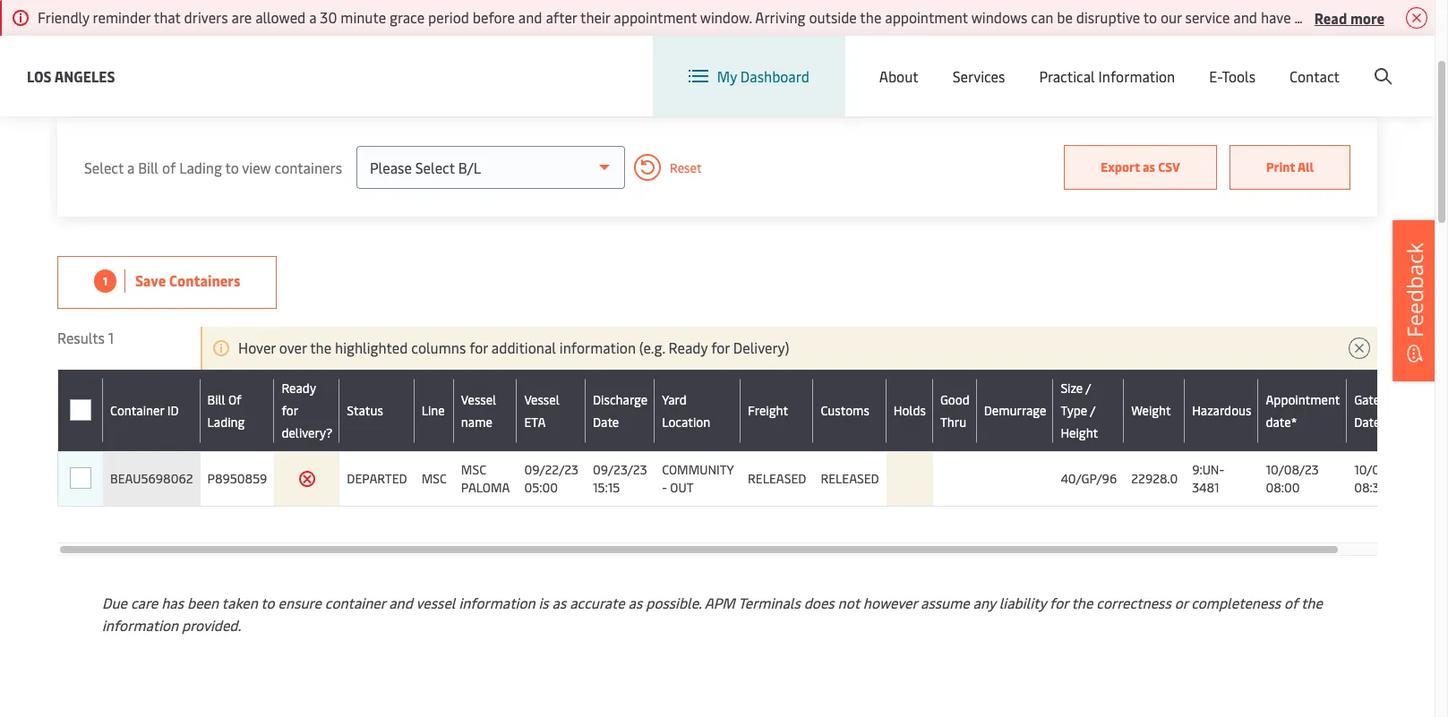 Task type: vqa. For each thing, say whether or not it's contained in the screenshot.
Africa within the APM Terminals Abidjan Safcom Africa & Middle East, Côte d'Ivoire
no



Task type: describe. For each thing, give the bounding box(es) containing it.
0 horizontal spatial bill
[[138, 157, 159, 177]]

for left delivery) on the right top of the page
[[711, 338, 730, 357]]

2 horizontal spatial appointment
[[885, 7, 968, 27]]

switch location button
[[902, 52, 1032, 72]]

and left have
[[1234, 7, 1258, 27]]

*3rd
[[151, 61, 180, 81]]

discharge date
[[593, 391, 648, 430]]

ready inside ready for delivery?
[[282, 380, 316, 397]]

possible.
[[646, 593, 702, 613]]

*3rd shift appointment dates in termpoint reflect the previous day. appointments listed below show the actual time and date customers should arrive.
[[151, 61, 1130, 81]]

bill inside bill of lading
[[207, 391, 225, 408]]

completeness
[[1192, 593, 1281, 613]]

hover over the highlighted columns for additional information (e.g. ready for delivery)
[[238, 338, 790, 357]]

my
[[717, 66, 737, 86]]

print
[[1267, 159, 1295, 176]]

location for switch
[[977, 52, 1032, 72]]

does
[[804, 593, 835, 613]]

los angeles link
[[27, 65, 115, 87]]

yard
[[662, 391, 687, 408]]

e-tools button
[[1209, 36, 1256, 116]]

holds
[[894, 402, 926, 419]]

08:34
[[1355, 479, 1388, 496]]

account
[[1348, 52, 1401, 72]]

information
[[1099, 66, 1175, 86]]

my dashboard button
[[689, 36, 810, 116]]

over
[[279, 338, 307, 357]]

containers
[[169, 271, 240, 290]]

hover
[[238, 338, 276, 357]]

los angeles
[[27, 66, 115, 86]]

outside
[[809, 7, 857, 27]]

drivers
[[184, 7, 228, 27]]

ensure
[[278, 593, 321, 613]]

9:un- 3481
[[1192, 461, 1225, 496]]

community - out
[[662, 461, 734, 496]]

overview of us customs disposition codes link
[[252, 31, 529, 51]]

1 vertical spatial 1
[[108, 328, 114, 348]]

the right the completeness
[[1301, 593, 1323, 613]]

0 vertical spatial a
[[309, 7, 317, 27]]

and down the after
[[533, 31, 557, 51]]

practical information
[[1039, 66, 1175, 86]]

services
[[953, 66, 1005, 86]]

us
[[332, 31, 350, 51]]

reflect
[[432, 61, 474, 81]]

2 vertical spatial /
[[1090, 402, 1096, 419]]

community
[[662, 461, 734, 478]]

due care has been taken to ensure container and vessel information is as accurate as possible. apm terminals does not however assume any liability for the correctness or completeness of the information provided.
[[102, 593, 1323, 635]]

the right reflect
[[477, 61, 499, 81]]

my dashboard
[[717, 66, 810, 86]]

contact button
[[1290, 36, 1340, 116]]

dates
[[303, 61, 339, 81]]

close alert image
[[1406, 7, 1428, 29]]

to for container
[[261, 593, 275, 613]]

05:00
[[524, 479, 558, 496]]

9:un-
[[1192, 461, 1225, 478]]

previous
[[502, 61, 557, 81]]

1 vertical spatial their
[[560, 31, 590, 51]]

size / type / height
[[1061, 380, 1098, 442]]

day.
[[560, 61, 585, 81]]

dashboard
[[741, 66, 810, 86]]

vessel for eta
[[524, 391, 560, 408]]

reminder
[[93, 7, 151, 27]]

weight
[[1131, 402, 1171, 419]]

paloma
[[461, 479, 510, 496]]

1 vertical spatial customs
[[821, 402, 870, 419]]

listed
[[683, 61, 719, 81]]

departed
[[347, 470, 407, 487]]

angeles
[[54, 66, 115, 86]]

container
[[110, 402, 164, 419]]

reset button
[[625, 154, 702, 181]]

columns
[[411, 338, 466, 357]]

and inside due care has been taken to ensure container and vessel information is as accurate as possible. apm terminals does not however assume any liability for the correctness or completeness of the information provided.
[[389, 593, 413, 613]]

msc for msc
[[422, 470, 447, 487]]

export
[[1101, 159, 1140, 176]]

arrive.
[[1090, 61, 1130, 81]]

1 horizontal spatial appointment
[[614, 7, 697, 27]]

export as csv button
[[1064, 145, 1217, 190]]

location for yard
[[662, 413, 711, 430]]

view
[[242, 157, 271, 177]]

for right 'columns'
[[470, 338, 488, 357]]

been
[[187, 593, 219, 613]]

before
[[473, 7, 515, 27]]

e-tools
[[1209, 66, 1256, 86]]

vessel for name
[[461, 391, 496, 408]]

not ready image
[[298, 470, 316, 488]]

gate out date
[[1355, 391, 1404, 430]]

should
[[1043, 61, 1086, 81]]

0 vertical spatial lading
[[179, 157, 222, 177]]

beau5698062
[[110, 470, 193, 487]]

negative
[[1295, 7, 1349, 27]]

have
[[1261, 7, 1291, 27]]

10/08/23 for 08:34
[[1355, 461, 1408, 478]]

date inside the 'discharge date'
[[593, 413, 619, 430]]

of inside due care has been taken to ensure container and vessel information is as accurate as possible. apm terminals does not however assume any liability for the correctness or completeness of the information provided.
[[1284, 593, 1298, 613]]

provided.
[[182, 615, 241, 635]]

0 horizontal spatial of
[[162, 157, 176, 177]]

allowed
[[255, 7, 306, 27]]

vessel name
[[461, 391, 496, 430]]

of
[[228, 391, 241, 408]]

height
[[1061, 425, 1098, 442]]

time
[[879, 61, 909, 81]]

10/08/23 08:00
[[1266, 461, 1319, 496]]

login / create account
[[1256, 52, 1401, 72]]

09/23/23
[[593, 461, 647, 478]]

vessel eta
[[524, 391, 560, 430]]

our
[[1161, 7, 1182, 27]]

shift
[[184, 61, 213, 81]]

1 released from the left
[[748, 470, 807, 487]]

2 horizontal spatial information
[[560, 338, 636, 357]]

reset
[[670, 159, 702, 176]]

/ for size
[[1086, 380, 1091, 397]]

read
[[1315, 8, 1347, 27]]

accurate
[[570, 593, 625, 613]]

out
[[670, 479, 694, 496]]

print all
[[1267, 159, 1314, 176]]

0 vertical spatial of
[[315, 31, 329, 51]]

0 horizontal spatial as
[[552, 593, 566, 613]]

0 horizontal spatial customs
[[353, 31, 410, 51]]

apm
[[705, 593, 735, 613]]



Task type: locate. For each thing, give the bounding box(es) containing it.
the right outside
[[860, 7, 882, 27]]

date down 'gate'
[[1355, 413, 1381, 430]]

1 vertical spatial ready
[[282, 380, 316, 397]]

1 vertical spatial /
[[1086, 380, 1091, 397]]

2 horizontal spatial to
[[1144, 7, 1157, 27]]

los
[[27, 66, 52, 86]]

are
[[232, 7, 252, 27]]

1 vertical spatial location
[[662, 413, 711, 430]]

be
[[1057, 7, 1073, 27]]

0 vertical spatial to
[[1144, 7, 1157, 27]]

bill left 'of'
[[207, 391, 225, 408]]

the left correctness
[[1072, 593, 1093, 613]]

as inside button
[[1143, 159, 1156, 176]]

feedback button
[[1393, 220, 1438, 381]]

as left csv
[[1143, 159, 1156, 176]]

None checkbox
[[70, 468, 91, 490]]

vessel
[[416, 593, 455, 613]]

for right liability
[[1050, 593, 1069, 613]]

as right accurate
[[628, 593, 643, 613]]

0 vertical spatial customs
[[353, 31, 410, 51]]

bill
[[138, 157, 159, 177], [207, 391, 225, 408]]

view
[[151, 31, 182, 51]]

1 vertical spatial a
[[185, 31, 193, 51]]

the right show
[[801, 61, 823, 81]]

/ right size
[[1086, 380, 1091, 397]]

id
[[167, 402, 179, 419]]

any
[[973, 593, 996, 613]]

good
[[940, 391, 970, 408]]

msc up the paloma
[[461, 461, 486, 478]]

1 vertical spatial information
[[459, 593, 535, 613]]

information left (e.g.
[[560, 338, 636, 357]]

export as csv
[[1101, 159, 1181, 176]]

below
[[722, 61, 761, 81]]

/ right type
[[1090, 402, 1096, 419]]

container id
[[110, 402, 179, 419]]

discharge
[[593, 391, 648, 408]]

to left the view
[[225, 157, 239, 177]]

2 horizontal spatial as
[[1143, 159, 1156, 176]]

0 horizontal spatial 10/08/23
[[1266, 461, 1319, 478]]

that
[[154, 7, 181, 27]]

has
[[161, 593, 184, 613]]

1 horizontal spatial to
[[261, 593, 275, 613]]

1 horizontal spatial as
[[628, 593, 643, 613]]

1 10/08/23 from the left
[[1266, 461, 1319, 478]]

1 horizontal spatial location
[[977, 52, 1032, 72]]

2 10/08/23 from the left
[[1355, 461, 1408, 478]]

1 horizontal spatial customs
[[821, 402, 870, 419]]

to left our
[[1144, 7, 1157, 27]]

login / create account link
[[1223, 36, 1401, 89]]

1 horizontal spatial bill
[[207, 391, 225, 408]]

and left the vessel
[[389, 593, 413, 613]]

date down 'discharge' on the bottom of the page
[[593, 413, 619, 430]]

1 horizontal spatial a
[[185, 31, 193, 51]]

their right the after
[[580, 7, 610, 27]]

ready
[[669, 338, 708, 357], [282, 380, 316, 397]]

window.
[[700, 7, 752, 27]]

of right select
[[162, 157, 176, 177]]

termpoint
[[357, 61, 428, 81]]

2 vertical spatial to
[[261, 593, 275, 613]]

0 horizontal spatial vessel
[[461, 391, 496, 408]]

0 horizontal spatial date
[[593, 413, 619, 430]]

lading down 'of'
[[207, 413, 245, 430]]

vessel up eta
[[524, 391, 560, 408]]

arriving
[[755, 7, 806, 27]]

of
[[315, 31, 329, 51], [162, 157, 176, 177], [1284, 593, 1298, 613]]

location
[[977, 52, 1032, 72], [662, 413, 711, 430]]

taken
[[222, 593, 258, 613]]

as
[[1143, 159, 1156, 176], [552, 593, 566, 613], [628, 593, 643, 613]]

to right taken
[[261, 593, 275, 613]]

liability
[[999, 593, 1046, 613]]

care
[[131, 593, 158, 613]]

information left is
[[459, 593, 535, 613]]

to inside due care has been taken to ensure container and vessel information is as accurate as possible. apm terminals does not however assume any liability for the correctness or completeness of the information provided.
[[261, 593, 275, 613]]

not
[[838, 593, 860, 613]]

30
[[320, 7, 337, 27]]

10/08/23 up 08:00
[[1266, 461, 1319, 478]]

08:00
[[1266, 479, 1300, 496]]

for
[[470, 338, 488, 357], [711, 338, 730, 357], [282, 402, 298, 419], [1050, 593, 1069, 613]]

p8950859
[[207, 470, 267, 487]]

1 vertical spatial to
[[225, 157, 239, 177]]

the
[[860, 7, 882, 27], [477, 61, 499, 81], [801, 61, 823, 81], [310, 338, 332, 357], [1072, 593, 1093, 613], [1301, 593, 1323, 613]]

information down care
[[102, 615, 178, 635]]

date
[[593, 413, 619, 430], [1355, 413, 1381, 430]]

gate
[[1355, 391, 1381, 408]]

about button
[[879, 36, 919, 116]]

bill right select
[[138, 157, 159, 177]]

1 left save
[[103, 274, 108, 288]]

None checkbox
[[70, 400, 91, 421], [69, 400, 91, 421], [70, 468, 91, 489], [70, 400, 91, 421], [69, 400, 91, 421], [70, 468, 91, 489]]

0 horizontal spatial a
[[127, 157, 135, 177]]

additional
[[492, 338, 556, 357]]

appointment up switch
[[885, 7, 968, 27]]

customs down minute
[[353, 31, 410, 51]]

date*
[[1266, 413, 1298, 430]]

their down the after
[[560, 31, 590, 51]]

1 horizontal spatial information
[[459, 593, 535, 613]]

appointment up definitions.
[[614, 7, 697, 27]]

and left date
[[912, 61, 936, 81]]

ready down over
[[282, 380, 316, 397]]

of left us
[[315, 31, 329, 51]]

1
[[103, 274, 108, 288], [108, 328, 114, 348]]

msc inside msc paloma
[[461, 461, 486, 478]]

1 horizontal spatial of
[[315, 31, 329, 51]]

create
[[1304, 52, 1345, 72]]

lading left the view
[[179, 157, 222, 177]]

1 vertical spatial lading
[[207, 413, 245, 430]]

containers
[[275, 157, 342, 177]]

0 horizontal spatial appointment
[[217, 61, 300, 81]]

10/08/23
[[1266, 461, 1319, 478], [1355, 461, 1408, 478]]

22928.0
[[1131, 470, 1178, 487]]

1 vertical spatial of
[[162, 157, 176, 177]]

appointment down overview
[[217, 61, 300, 81]]

save containers
[[135, 271, 240, 290]]

as right is
[[552, 593, 566, 613]]

1 horizontal spatial date
[[1355, 413, 1381, 430]]

0 horizontal spatial released
[[748, 470, 807, 487]]

1 right results
[[108, 328, 114, 348]]

0 horizontal spatial msc
[[422, 470, 447, 487]]

to for containers
[[225, 157, 239, 177]]

2 vertical spatial a
[[127, 157, 135, 177]]

and
[[518, 7, 542, 27], [1234, 7, 1258, 27], [533, 31, 557, 51], [912, 61, 936, 81], [389, 593, 413, 613]]

3481
[[1192, 479, 1220, 496]]

a
[[309, 7, 317, 27], [185, 31, 193, 51], [127, 157, 135, 177]]

friendly reminder that drivers are allowed a 30 minute grace period before and after their appointment window. arriving outside the appointment windows can be disruptive to our service and have negative impacts on driv
[[38, 7, 1448, 27]]

results 1
[[57, 328, 114, 348]]

for inside due care has been taken to ensure container and vessel information is as accurate as possible. apm terminals does not however assume any liability for the correctness or completeness of the information provided.
[[1050, 593, 1069, 613]]

after
[[546, 7, 577, 27]]

2 vertical spatial information
[[102, 615, 178, 635]]

1 vessel from the left
[[461, 391, 496, 408]]

0 vertical spatial /
[[1294, 52, 1300, 72]]

customs left the holds
[[821, 402, 870, 419]]

results
[[57, 328, 105, 348]]

1 vertical spatial bill
[[207, 391, 225, 408]]

detailed
[[196, 31, 249, 51]]

1 horizontal spatial msc
[[461, 461, 486, 478]]

definitions.
[[593, 31, 665, 51]]

0 vertical spatial location
[[977, 52, 1032, 72]]

msc left msc paloma
[[422, 470, 447, 487]]

/ right login
[[1294, 52, 1300, 72]]

period
[[428, 7, 469, 27]]

practical information button
[[1039, 36, 1175, 116]]

10/08/23 up 08:34
[[1355, 461, 1408, 478]]

0 vertical spatial 1
[[103, 274, 108, 288]]

in
[[342, 61, 354, 81]]

0 vertical spatial bill
[[138, 157, 159, 177]]

0 vertical spatial their
[[580, 7, 610, 27]]

date inside gate out date
[[1355, 413, 1381, 430]]

for up delivery?
[[282, 402, 298, 419]]

name
[[461, 413, 493, 430]]

hazardous
[[1192, 402, 1252, 419]]

1 horizontal spatial ready
[[669, 338, 708, 357]]

the right over
[[310, 338, 332, 357]]

0 vertical spatial ready
[[669, 338, 708, 357]]

/ for login
[[1294, 52, 1300, 72]]

1 date from the left
[[593, 413, 619, 430]]

service
[[1186, 7, 1230, 27]]

csv
[[1158, 159, 1181, 176]]

or
[[1175, 593, 1188, 613]]

a for of
[[185, 31, 193, 51]]

10/08/23 for 08:00
[[1266, 461, 1319, 478]]

of right the completeness
[[1284, 593, 1298, 613]]

2 date from the left
[[1355, 413, 1381, 430]]

print all button
[[1230, 145, 1351, 190]]

09/22/23 05:00
[[524, 461, 579, 496]]

all
[[1298, 159, 1314, 176]]

1 horizontal spatial released
[[821, 470, 879, 487]]

1 horizontal spatial 10/08/23
[[1355, 461, 1408, 478]]

read more button
[[1315, 6, 1385, 29]]

terminals
[[738, 593, 801, 613]]

appointment
[[614, 7, 697, 27], [885, 7, 968, 27], [217, 61, 300, 81]]

bill of lading
[[207, 391, 245, 430]]

and left the after
[[518, 7, 542, 27]]

0 horizontal spatial to
[[225, 157, 239, 177]]

2 horizontal spatial of
[[1284, 593, 1298, 613]]

2 vertical spatial of
[[1284, 593, 1298, 613]]

09/22/23
[[524, 461, 579, 478]]

yard location
[[662, 391, 711, 430]]

2 vessel from the left
[[524, 391, 560, 408]]

delivery)
[[733, 338, 790, 357]]

container
[[325, 593, 385, 613]]

ready right (e.g.
[[669, 338, 708, 357]]

a for lading
[[127, 157, 135, 177]]

0 horizontal spatial ready
[[282, 380, 316, 397]]

vessel up name
[[461, 391, 496, 408]]

select
[[84, 157, 124, 177]]

0 horizontal spatial location
[[662, 413, 711, 430]]

for inside ready for delivery?
[[282, 402, 298, 419]]

1 horizontal spatial vessel
[[524, 391, 560, 408]]

freight
[[748, 402, 788, 419]]

2 horizontal spatial a
[[309, 7, 317, 27]]

vessel
[[461, 391, 496, 408], [524, 391, 560, 408]]

a left 30
[[309, 7, 317, 27]]

global menu
[[1090, 52, 1171, 72]]

line
[[422, 402, 445, 419]]

0 horizontal spatial information
[[102, 615, 178, 635]]

/
[[1294, 52, 1300, 72], [1086, 380, 1091, 397], [1090, 402, 1096, 419]]

2 released from the left
[[821, 470, 879, 487]]

a right select
[[127, 157, 135, 177]]

good thru
[[940, 391, 970, 430]]

a right the view
[[185, 31, 193, 51]]

0 vertical spatial information
[[560, 338, 636, 357]]

msc for msc paloma
[[461, 461, 486, 478]]

type
[[1061, 402, 1088, 419]]



